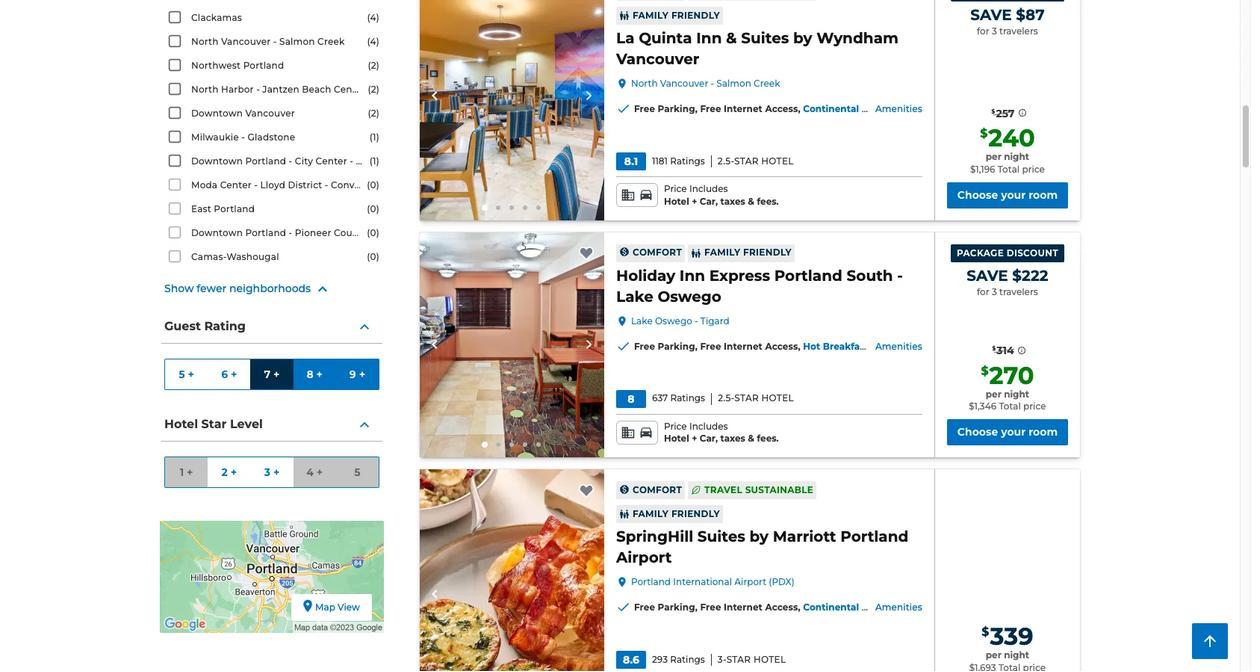 Task type: locate. For each thing, give the bounding box(es) containing it.
3 night from the top
[[1005, 650, 1030, 661]]

jantzen
[[263, 84, 300, 95]]

2 price includes hotel + car, taxes & fees. from the top
[[664, 420, 779, 444]]

total inside $ 240 per night $1,196 total price
[[998, 164, 1020, 175]]

1 travelers from the top
[[1000, 25, 1039, 36]]

2 (0) from the top
[[367, 203, 380, 214]]

1 vertical spatial price
[[664, 420, 687, 432]]

center
[[334, 84, 366, 95], [316, 155, 347, 167], [220, 179, 252, 191], [388, 179, 419, 191]]

2 free parking, free internet access , continental breakfast included from the top
[[635, 602, 953, 613]]

2 vertical spatial access
[[766, 602, 799, 613]]

0 vertical spatial 8
[[307, 367, 314, 381]]

1 go to image #2 image from the top
[[497, 205, 501, 210]]

1 room from the top
[[1029, 188, 1058, 201]]

salmon up north harbor - jantzen beach center (2)
[[280, 36, 315, 47]]

(pdx)
[[769, 576, 795, 588]]

1 vertical spatial price includes hotel + car, taxes & fees.
[[664, 420, 779, 444]]

2 photo carousel region from the top
[[420, 232, 605, 458]]

0 vertical spatial save
[[971, 6, 1012, 24]]

0 vertical spatial 2.5-star hotel
[[718, 155, 794, 166]]

internet down portland international airport (pdx)
[[724, 602, 763, 613]]

+
[[692, 196, 698, 207], [188, 367, 194, 381], [231, 367, 237, 381], [274, 367, 280, 381], [317, 367, 323, 381], [359, 367, 366, 381], [692, 433, 698, 444], [187, 465, 193, 479], [231, 465, 237, 479], [273, 465, 280, 479], [317, 465, 323, 479]]

(0)
[[367, 179, 380, 191], [367, 203, 380, 214], [367, 227, 380, 238], [367, 251, 380, 262]]

2.5-star hotel
[[718, 155, 794, 166], [718, 392, 794, 404]]

1 price from the top
[[664, 183, 687, 194]]

price includes hotel + car, taxes & fees. for 240
[[664, 183, 779, 207]]

1 +
[[180, 465, 193, 479]]

0 vertical spatial breakfast
[[862, 103, 908, 114]]

2 choose from the top
[[958, 425, 999, 439]]

0 vertical spatial for
[[978, 25, 990, 36]]

1 vertical spatial fees.
[[757, 433, 779, 444]]

0 vertical spatial suites
[[742, 29, 790, 47]]

0 vertical spatial creek
[[318, 36, 345, 47]]

2 vertical spatial per
[[986, 650, 1002, 661]]

choose your room button down $1,196
[[948, 182, 1069, 208]]

choose your room down $1,196
[[958, 188, 1058, 201]]

1 vertical spatial room
[[1029, 425, 1058, 439]]

1 vertical spatial (2)
[[368, 84, 380, 95]]

district down city
[[288, 179, 322, 191]]

by left the wyndham
[[794, 29, 813, 47]]

1
[[180, 465, 184, 479]]

, down springhill suites by marriott portland airport element
[[799, 602, 801, 613]]

travel
[[705, 484, 743, 495]]

fees.
[[757, 196, 779, 207], [757, 433, 779, 444]]

0 vertical spatial choose your room
[[958, 188, 1058, 201]]

choose
[[958, 188, 999, 201], [958, 425, 999, 439]]

fees. for 270
[[757, 433, 779, 444]]

save inside save $87 for 3 travelers
[[971, 6, 1012, 24]]

0 vertical spatial (4)
[[367, 12, 380, 23]]

1 vertical spatial lake
[[632, 315, 653, 326]]

2.5-star hotel for 240
[[718, 155, 794, 166]]

1 vertical spatial north vancouver - salmon creek
[[632, 78, 781, 89]]

1 car, from the top
[[700, 196, 718, 207]]

1 choose from the top
[[958, 188, 999, 201]]

1 go to image #1 image from the top
[[482, 204, 488, 210]]

sign in to save image
[[580, 0, 595, 4]]

2 (1) from the top
[[370, 155, 380, 167]]

3 (2) from the top
[[368, 108, 380, 119]]

2 room from the top
[[1029, 425, 1058, 439]]

1 vertical spatial choose
[[958, 425, 999, 439]]

+ right 6
[[231, 367, 237, 381]]

1 + button
[[165, 457, 208, 487]]

0 vertical spatial choose
[[958, 188, 999, 201]]

2 go to image #1 image from the top
[[482, 442, 488, 448]]

1 breakfast image from the top
[[420, 0, 605, 220]]

2 access from the top
[[766, 340, 799, 352]]

internet down tigard
[[724, 340, 763, 352]]

$1,196
[[971, 164, 996, 175]]

star
[[735, 155, 759, 166], [735, 392, 759, 404], [201, 417, 227, 431], [727, 654, 751, 665]]

8
[[307, 367, 314, 381], [628, 392, 635, 405]]

north
[[191, 36, 219, 47], [632, 78, 658, 89], [191, 84, 219, 95]]

2 includes from the top
[[690, 420, 728, 432]]

(2) for portland
[[368, 60, 380, 71]]

airport down the springhill at the bottom of page
[[617, 549, 672, 567]]

price includes hotel + car, taxes & fees. down 1181 ratings
[[664, 183, 779, 207]]

downtown portland - city center - psu - south waterfront
[[191, 155, 466, 167]]

(1) for gladstone
[[370, 132, 380, 143]]

included
[[911, 103, 953, 114], [872, 340, 914, 352], [911, 602, 953, 613]]

2.5- for 270
[[718, 392, 735, 404]]

waterfront
[[415, 155, 466, 167]]

airport inside springhill suites by marriott portland airport
[[617, 549, 672, 567]]

6 + button
[[208, 359, 251, 389]]

+ right 9
[[359, 367, 366, 381]]

1 vertical spatial amenities
[[876, 340, 923, 352]]

ratings right 637
[[671, 392, 706, 404]]

1 go to image #3 image from the top
[[510, 205, 515, 210]]

1 vertical spatial breakfast image
[[420, 232, 605, 458]]

1 ratings from the top
[[671, 155, 705, 166]]

(0) for moda center - lloyd district - convention center
[[367, 179, 380, 191]]

0 vertical spatial price
[[1023, 164, 1046, 175]]

1 access from the top
[[766, 103, 799, 114]]

total right $1,196
[[998, 164, 1020, 175]]

2 vertical spatial ,
[[799, 602, 801, 613]]

, down la quinta inn & suites by wyndham vancouver element
[[799, 103, 801, 114]]

2 internet from the top
[[724, 340, 763, 352]]

friendly up 'quinta'
[[672, 9, 720, 21]]

0 horizontal spatial south
[[384, 155, 412, 167]]

0 horizontal spatial creek
[[318, 36, 345, 47]]

1 fees. from the top
[[757, 196, 779, 207]]

2 vertical spatial (2)
[[368, 108, 380, 119]]

lake oswego - tigard
[[632, 315, 730, 326]]

1 vertical spatial comfort
[[633, 484, 682, 495]]

2 parking, from the top
[[658, 340, 698, 352]]

room down $ 240 per night $1,196 total price at the right of page
[[1029, 188, 1058, 201]]

0 vertical spatial go to image #3 image
[[510, 205, 515, 210]]

price for 270
[[1024, 401, 1047, 412]]

1 continental from the top
[[804, 103, 860, 114]]

go to image #1 image for 270
[[482, 442, 488, 448]]

2 night from the top
[[1005, 388, 1030, 400]]

total inside $ 270 per night $1,346 total price
[[1000, 401, 1022, 412]]

5
[[179, 367, 185, 381], [354, 465, 361, 479]]

comfort up the springhill at the bottom of page
[[633, 484, 682, 495]]

(1)
[[370, 132, 380, 143], [370, 155, 380, 167]]

photo carousel region
[[420, 0, 605, 220], [420, 232, 605, 458], [420, 469, 605, 671]]

0 horizontal spatial airport
[[617, 549, 672, 567]]

8 right 7 +
[[307, 367, 314, 381]]

taxes up express at the right top
[[721, 196, 746, 207]]

(0) for downtown portland - pioneer courthouse square - pearl district
[[367, 227, 380, 238]]

0 vertical spatial car,
[[700, 196, 718, 207]]

+ right the 4
[[317, 465, 323, 479]]

lake inside the holiday inn express portland south - lake oswego
[[617, 287, 654, 305]]

2 vertical spatial &
[[748, 433, 755, 444]]

1 vertical spatial ratings
[[671, 392, 706, 404]]

north vancouver - salmon creek down 'quinta'
[[632, 78, 781, 89]]

2 , from the top
[[799, 340, 801, 352]]

price down 240
[[1023, 164, 1046, 175]]

friendly
[[672, 9, 720, 21], [744, 247, 792, 258], [672, 508, 720, 519]]

star right the 293 ratings
[[727, 654, 751, 665]]

1 vertical spatial 2.5-
[[718, 392, 735, 404]]

2 vertical spatial breakfast
[[862, 602, 908, 613]]

0 vertical spatial lake
[[617, 287, 654, 305]]

1 taxes from the top
[[721, 196, 746, 207]]

2 continental from the top
[[804, 602, 860, 613]]

total
[[998, 164, 1020, 175], [1000, 401, 1022, 412]]

8.1
[[625, 155, 638, 168]]

0 vertical spatial 3
[[992, 25, 998, 36]]

1 internet from the top
[[724, 103, 763, 114]]

1 (1) from the top
[[370, 132, 380, 143]]

car, for 240
[[700, 196, 718, 207]]

salmon down la quinta inn & suites by wyndham vancouver
[[717, 78, 752, 89]]

choose your room button for 240
[[948, 182, 1069, 208]]

0 vertical spatial salmon
[[280, 36, 315, 47]]

1 vertical spatial go to image #2 image
[[497, 443, 501, 447]]

0 vertical spatial go to image #4 image
[[524, 205, 528, 210]]

night inside $ 270 per night $1,346 total price
[[1005, 388, 1030, 400]]

3 inside button
[[264, 465, 271, 479]]

internet for 270
[[724, 340, 763, 352]]

1 choose your room button from the top
[[948, 182, 1069, 208]]

0 vertical spatial (2)
[[368, 60, 380, 71]]

ratings right 1181
[[671, 155, 705, 166]]

car,
[[700, 196, 718, 207], [700, 433, 718, 444]]

0 vertical spatial internet
[[724, 103, 763, 114]]

0 vertical spatial fees.
[[757, 196, 779, 207]]

$ left 314
[[993, 345, 996, 352]]

internet down la quinta inn & suites by wyndham vancouver
[[724, 103, 763, 114]]

2.5- right 1181 ratings
[[718, 155, 735, 166]]

choose your room for 240
[[958, 188, 1058, 201]]

2 choose your room button from the top
[[948, 419, 1069, 446]]

continental for for 3 travelers
[[804, 103, 860, 114]]

price includes hotel + car, taxes & fees. down 637 ratings
[[664, 420, 779, 444]]

by inside springhill suites by marriott portland airport
[[750, 528, 769, 546]]

travel sustainable
[[705, 484, 814, 495]]

+ left the 4
[[273, 465, 280, 479]]

0 vertical spatial district
[[288, 179, 322, 191]]

parking, for 270
[[658, 340, 698, 352]]

inn inside la quinta inn & suites by wyndham vancouver
[[697, 29, 722, 47]]

+ for 4 +
[[317, 465, 323, 479]]

photo carousel region for 270
[[420, 232, 605, 458]]

price
[[1023, 164, 1046, 175], [1024, 401, 1047, 412]]

airport left '(pdx)'
[[735, 576, 767, 588]]

0 vertical spatial 5
[[179, 367, 185, 381]]

choose down $1,346
[[958, 425, 999, 439]]

1 includes from the top
[[690, 183, 728, 194]]

0 vertical spatial by
[[794, 29, 813, 47]]

1 downtown from the top
[[191, 108, 243, 119]]

vancouver inside la quinta inn & suites by wyndham vancouver
[[617, 50, 700, 68]]

amenities
[[876, 103, 923, 114], [876, 340, 923, 352], [876, 602, 923, 613]]

downtown up 'milwaukie' in the top left of the page
[[191, 108, 243, 119]]

your for 240
[[1002, 188, 1026, 201]]

$ inside $ 314
[[993, 345, 996, 352]]

0 vertical spatial ,
[[799, 103, 801, 114]]

$ inside $ 240 per night $1,196 total price
[[981, 126, 988, 140]]

1 vertical spatial price
[[1024, 401, 1047, 412]]

family up express at the right top
[[705, 247, 741, 258]]

0 vertical spatial choose your room button
[[948, 182, 1069, 208]]

(0) down courthouse
[[367, 251, 380, 262]]

2 per from the top
[[986, 388, 1002, 400]]

breakfast image
[[420, 0, 605, 220], [420, 232, 605, 458]]

creek up beach
[[318, 36, 345, 47]]

1 vertical spatial south
[[847, 266, 894, 284]]

for 3 travelers
[[978, 287, 1039, 298]]

1 vertical spatial go to image #3 image
[[510, 443, 515, 447]]

1 vertical spatial photo carousel region
[[420, 232, 605, 458]]

your
[[1002, 188, 1026, 201], [1002, 425, 1026, 439]]

gladstone
[[248, 132, 295, 143]]

fees. for 240
[[757, 196, 779, 207]]

total for 270
[[1000, 401, 1022, 412]]

choose your room
[[958, 188, 1058, 201], [958, 425, 1058, 439]]

0 vertical spatial comfort
[[633, 247, 682, 258]]

per
[[986, 151, 1002, 162], [986, 388, 1002, 400], [986, 650, 1002, 661]]

1 vertical spatial (1)
[[370, 155, 380, 167]]

by left marriott
[[750, 528, 769, 546]]

1 free parking, free internet access , continental breakfast included from the top
[[635, 103, 953, 114]]

car, for 270
[[700, 433, 718, 444]]

family
[[633, 9, 669, 21], [705, 247, 741, 258], [633, 508, 669, 519]]

7 +
[[264, 367, 280, 381]]

price includes hotel + car, taxes & fees.
[[664, 183, 779, 207], [664, 420, 779, 444]]

1 vertical spatial choose your room button
[[948, 419, 1069, 446]]

4 +
[[307, 465, 323, 479]]

1 (2) from the top
[[368, 60, 380, 71]]

choose your room for 270
[[958, 425, 1058, 439]]

0 vertical spatial go to image #5 image
[[537, 205, 541, 210]]

0 vertical spatial go to image #1 image
[[482, 204, 488, 210]]

center up east portland
[[220, 179, 252, 191]]

go to image #2 image
[[497, 205, 501, 210], [497, 443, 501, 447]]

guest
[[164, 319, 201, 333]]

(0) for east portland
[[367, 203, 380, 214]]

$ left 257
[[992, 107, 996, 115]]

parking, down lake oswego - tigard
[[658, 340, 698, 352]]

1 vertical spatial continental
[[804, 602, 860, 613]]

portland inside springhill suites by marriott portland airport
[[841, 528, 909, 546]]

2.5- for 240
[[718, 155, 735, 166]]

save left $87
[[971, 6, 1012, 24]]

257
[[997, 107, 1015, 120]]

0 vertical spatial price includes hotel + car, taxes & fees.
[[664, 183, 779, 207]]

your down $ 240 per night $1,196 total price at the right of page
[[1002, 188, 1026, 201]]

ratings
[[671, 155, 705, 166], [671, 392, 706, 404], [671, 654, 705, 665]]

go to image #2 image for 270
[[497, 443, 501, 447]]

price
[[664, 183, 687, 194], [664, 420, 687, 432]]

save for save $222
[[967, 267, 1009, 285]]

go to image #3 image
[[510, 205, 515, 210], [510, 443, 515, 447]]

0 vertical spatial photo carousel region
[[420, 0, 605, 220]]

amenities for 270
[[876, 340, 923, 352]]

2 comfort from the top
[[633, 484, 682, 495]]

(0) up courthouse
[[367, 203, 380, 214]]

2 choose your room from the top
[[958, 425, 1058, 439]]

east portland
[[191, 203, 255, 214]]

(0) left square
[[367, 227, 380, 238]]

+ left 9
[[317, 367, 323, 381]]

free parking, free internet access , continental breakfast included down '(pdx)'
[[635, 602, 953, 613]]

psu
[[356, 155, 376, 167]]

+ for 7 +
[[274, 367, 280, 381]]

north vancouver - salmon creek up the "northwest portland" on the left top of the page
[[191, 36, 345, 47]]

choose your room button down $1,346
[[948, 419, 1069, 446]]

downtown down east portland
[[191, 227, 243, 238]]

2 fees. from the top
[[757, 433, 779, 444]]

+ right "7"
[[274, 367, 280, 381]]

travelers
[[1000, 25, 1039, 36], [1000, 287, 1039, 298]]

includes
[[690, 183, 728, 194], [690, 420, 728, 432]]

free parking, free internet access , hot breakfast included
[[635, 340, 914, 352]]

0 vertical spatial downtown
[[191, 108, 243, 119]]

2 go to image #3 image from the top
[[510, 443, 515, 447]]

rating
[[204, 319, 246, 333]]

2 downtown from the top
[[191, 155, 243, 167]]

night inside $ 240 per night $1,196 total price
[[1005, 151, 1030, 162]]

1 vertical spatial travelers
[[1000, 287, 1039, 298]]

1 vertical spatial choose your room
[[958, 425, 1058, 439]]

2 vertical spatial ratings
[[671, 654, 705, 665]]

travelers down $87
[[1000, 25, 1039, 36]]

family up the springhill at the bottom of page
[[633, 508, 669, 519]]

$ for 240
[[981, 126, 988, 140]]

0 vertical spatial night
[[1005, 151, 1030, 162]]

2 go to image #5 image from the top
[[537, 443, 541, 447]]

2 vertical spatial photo carousel region
[[420, 469, 605, 671]]

2 your from the top
[[1002, 425, 1026, 439]]

2 + button
[[208, 457, 251, 487]]

,
[[799, 103, 801, 114], [799, 340, 801, 352], [799, 602, 801, 613]]

+ for 5 +
[[188, 367, 194, 381]]

1 vertical spatial per
[[986, 388, 1002, 400]]

0 vertical spatial family friendly
[[633, 9, 720, 21]]

1 comfort from the top
[[633, 247, 682, 258]]

0 vertical spatial continental
[[804, 103, 860, 114]]

portland down the springhill at the bottom of page
[[632, 576, 671, 588]]

portland right marriott
[[841, 528, 909, 546]]

portland
[[243, 60, 284, 71], [245, 155, 286, 167], [214, 203, 255, 214], [245, 227, 286, 238], [775, 266, 843, 284], [841, 528, 909, 546], [632, 576, 671, 588]]

(1) up convention
[[370, 155, 380, 167]]

family friendly up express at the right top
[[705, 247, 792, 258]]

1 go to image #4 image from the top
[[524, 205, 528, 210]]

go to image #3 image for 240
[[510, 205, 515, 210]]

salmon
[[280, 36, 315, 47], [717, 78, 752, 89]]

2 breakfast image from the top
[[420, 232, 605, 458]]

oswego left tigard
[[655, 315, 693, 326]]

room for 270
[[1029, 425, 1058, 439]]

2.5-star hotel for 270
[[718, 392, 794, 404]]

total right $1,346
[[1000, 401, 1022, 412]]

downtown for downtown portland - city center - psu - south waterfront
[[191, 155, 243, 167]]

downtown down 'milwaukie' in the top left of the page
[[191, 155, 243, 167]]

8 left 637
[[628, 392, 635, 405]]

0 vertical spatial oswego
[[658, 287, 722, 305]]

access down la quinta inn & suites by wyndham vancouver element
[[766, 103, 799, 114]]

convention
[[331, 179, 385, 191]]

1 , from the top
[[799, 103, 801, 114]]

+ right 2
[[231, 465, 237, 479]]

per inside $ 270 per night $1,346 total price
[[986, 388, 1002, 400]]

0 vertical spatial amenities
[[876, 103, 923, 114]]

8 inside button
[[307, 367, 314, 381]]

3 downtown from the top
[[191, 227, 243, 238]]

northwest
[[191, 60, 241, 71]]

& for 240
[[748, 196, 755, 207]]

0 vertical spatial taxes
[[721, 196, 746, 207]]

(1) for -
[[370, 155, 380, 167]]

2 go to image #4 image from the top
[[524, 443, 528, 447]]

per inside $ 240 per night $1,196 total price
[[986, 151, 1002, 162]]

1 vertical spatial your
[[1002, 425, 1026, 439]]

3 (0) from the top
[[367, 227, 380, 238]]

1 horizontal spatial 5
[[354, 465, 361, 479]]

1 night from the top
[[1005, 151, 1030, 162]]

price down 637 ratings
[[664, 420, 687, 432]]

1 horizontal spatial south
[[847, 266, 894, 284]]

family friendly up the springhill at the bottom of page
[[633, 508, 720, 519]]

+ left 6
[[188, 367, 194, 381]]

$ inside $ 270 per night $1,346 total price
[[982, 364, 989, 378]]

photo carousel region for 240
[[420, 0, 605, 220]]

milwaukie
[[191, 132, 239, 143]]

family up 'quinta'
[[633, 9, 669, 21]]

1 horizontal spatial 8
[[628, 392, 635, 405]]

0 vertical spatial room
[[1029, 188, 1058, 201]]

3 + button
[[251, 457, 293, 487]]

access for 270
[[766, 340, 799, 352]]

3 per from the top
[[986, 650, 1002, 661]]

free parking, free internet access , continental breakfast included
[[635, 103, 953, 114], [635, 602, 953, 613]]

go to image #4 image
[[524, 205, 528, 210], [524, 443, 528, 447]]

go to image #5 image for 270
[[537, 443, 541, 447]]

internet for 240
[[724, 103, 763, 114]]

1 horizontal spatial salmon
[[717, 78, 752, 89]]

293 ratings
[[652, 654, 705, 665]]

$ left 339
[[982, 625, 990, 639]]

parking, up 1181 ratings
[[658, 103, 698, 114]]

$ left 240
[[981, 126, 988, 140]]

3 , from the top
[[799, 602, 801, 613]]

1 vertical spatial includes
[[690, 420, 728, 432]]

moda
[[191, 179, 218, 191]]

+ for 3 +
[[273, 465, 280, 479]]

0 vertical spatial airport
[[617, 549, 672, 567]]

suites inside la quinta inn & suites by wyndham vancouver
[[742, 29, 790, 47]]

1 (4) from the top
[[367, 12, 380, 23]]

go to image #5 image
[[537, 205, 541, 210], [537, 443, 541, 447]]

room down $ 270 per night $1,346 total price
[[1029, 425, 1058, 439]]

3 amenities from the top
[[876, 602, 923, 613]]

2 ratings from the top
[[671, 392, 706, 404]]

2 vertical spatial family
[[633, 508, 669, 519]]

holiday
[[617, 266, 676, 284]]

travelers inside save $87 for 3 travelers
[[1000, 25, 1039, 36]]

2 amenities from the top
[[876, 340, 923, 352]]

0 vertical spatial &
[[727, 29, 737, 47]]

1 price includes hotel + car, taxes & fees. from the top
[[664, 183, 779, 207]]

free parking, free internet access , continental breakfast included down la quinta inn & suites by wyndham vancouver element
[[635, 103, 953, 114]]

0 vertical spatial friendly
[[672, 9, 720, 21]]

0 horizontal spatial north vancouver - salmon creek
[[191, 36, 345, 47]]

price down 1181 ratings
[[664, 183, 687, 194]]

go to image #1 image
[[482, 204, 488, 210], [482, 442, 488, 448]]

includes down 1181 ratings
[[690, 183, 728, 194]]

4 (0) from the top
[[367, 251, 380, 262]]

1 parking, from the top
[[658, 103, 698, 114]]

1 photo carousel region from the top
[[420, 0, 605, 220]]

2 car, from the top
[[700, 433, 718, 444]]

car, down 1181 ratings
[[700, 196, 718, 207]]

$ inside $ 257
[[992, 107, 996, 115]]

1 horizontal spatial airport
[[735, 576, 767, 588]]

star inside hotel star level dropdown button
[[201, 417, 227, 431]]

choose for 270
[[958, 425, 999, 439]]

price down 270
[[1024, 401, 1047, 412]]

(4)
[[367, 12, 380, 23], [367, 36, 380, 47]]

oswego inside the holiday inn express portland south - lake oswego
[[658, 287, 722, 305]]

0 horizontal spatial 5
[[179, 367, 185, 381]]

5 right 4 +
[[354, 465, 361, 479]]

2 vertical spatial downtown
[[191, 227, 243, 238]]

portland right express at the right top
[[775, 266, 843, 284]]

hotel inside dropdown button
[[164, 417, 198, 431]]

1 vertical spatial free parking, free internet access , continental breakfast included
[[635, 602, 953, 613]]

portland up jantzen
[[243, 60, 284, 71]]

comfort up holiday
[[633, 247, 682, 258]]

0 horizontal spatial by
[[750, 528, 769, 546]]

continental for 339
[[804, 602, 860, 613]]

2 vertical spatial 3
[[264, 465, 271, 479]]

friendly down travel
[[672, 508, 720, 519]]

2 (4) from the top
[[367, 36, 380, 47]]

1 (0) from the top
[[367, 179, 380, 191]]

5 left 6
[[179, 367, 185, 381]]

0 vertical spatial (1)
[[370, 132, 380, 143]]

restaurant/places to eat image
[[420, 469, 605, 671]]

1 amenities from the top
[[876, 103, 923, 114]]

+ for 2 +
[[231, 465, 237, 479]]

+ for 1 +
[[187, 465, 193, 479]]

+ right 1
[[187, 465, 193, 479]]

$ 257
[[992, 107, 1015, 120]]

(0) for camas-washougal
[[367, 251, 380, 262]]

price inside $ 240 per night $1,196 total price
[[1023, 164, 1046, 175]]

choose your room down $1,346
[[958, 425, 1058, 439]]

south
[[384, 155, 412, 167], [847, 266, 894, 284]]

2 (2) from the top
[[368, 84, 380, 95]]

travelers down save $222
[[1000, 287, 1039, 298]]

2 go to image #2 image from the top
[[497, 443, 501, 447]]

save $87 for 3 travelers
[[971, 6, 1045, 36]]

1 for from the top
[[978, 25, 990, 36]]

+ for 6 +
[[231, 367, 237, 381]]

2.5- right 637 ratings
[[718, 392, 735, 404]]

2 price from the top
[[664, 420, 687, 432]]

9
[[350, 367, 356, 381]]

northwest portland
[[191, 60, 284, 71]]

express
[[710, 266, 771, 284]]

2 +
[[222, 465, 237, 479]]

1 vertical spatial 5
[[354, 465, 361, 479]]

5 for 5
[[354, 465, 361, 479]]

1 per from the top
[[986, 151, 1002, 162]]

creek down la quinta inn & suites by wyndham vancouver element
[[754, 78, 781, 89]]

1 choose your room from the top
[[958, 188, 1058, 201]]

2 taxes from the top
[[721, 433, 746, 444]]

east
[[191, 203, 211, 214]]

1 vertical spatial internet
[[724, 340, 763, 352]]

go to image #4 image for 270
[[524, 443, 528, 447]]

1 go to image #5 image from the top
[[537, 205, 541, 210]]

(0) down psu
[[367, 179, 380, 191]]

oswego up lake oswego - tigard
[[658, 287, 722, 305]]

city
[[295, 155, 313, 167]]

portland down gladstone
[[245, 155, 286, 167]]

1 your from the top
[[1002, 188, 1026, 201]]

taxes up travel
[[721, 433, 746, 444]]

0 vertical spatial free parking, free internet access , continental breakfast included
[[635, 103, 953, 114]]

8 for 8 +
[[307, 367, 314, 381]]

price for 270
[[664, 420, 687, 432]]

price inside $ 270 per night $1,346 total price
[[1024, 401, 1047, 412]]



Task type: vqa. For each thing, say whether or not it's contained in the screenshot.
Airport
yes



Task type: describe. For each thing, give the bounding box(es) containing it.
package
[[957, 247, 1004, 258]]

go to image #3 image for 270
[[510, 443, 515, 447]]

springhill
[[617, 528, 694, 546]]

270
[[990, 361, 1035, 390]]

240
[[989, 123, 1036, 152]]

washougal
[[227, 251, 279, 262]]

show
[[164, 282, 194, 295]]

go to image #2 image for 240
[[497, 205, 501, 210]]

free up 1181 ratings
[[701, 103, 722, 114]]

holiday inn express portland south - lake oswego element
[[617, 265, 923, 306]]

center right beach
[[334, 84, 366, 95]]

0 vertical spatial south
[[384, 155, 412, 167]]

star for holiday
[[735, 392, 759, 404]]

by inside la quinta inn & suites by wyndham vancouver
[[794, 29, 813, 47]]

free parking, free internet access , continental breakfast included for for 3 travelers
[[635, 103, 953, 114]]

save $222
[[967, 267, 1049, 285]]

comfort for 339
[[633, 484, 682, 495]]

7 + button
[[251, 359, 293, 389]]

room for 240
[[1029, 188, 1058, 201]]

portland right east
[[214, 203, 255, 214]]

map view
[[315, 602, 360, 613]]

show fewer neighborhoods button
[[164, 280, 380, 298]]

4 + button
[[293, 457, 336, 487]]

breakfast for 240
[[862, 103, 908, 114]]

holiday inn express portland south - lake oswego
[[617, 266, 904, 305]]

fewer
[[197, 282, 227, 295]]

per inside the $ 339 per night
[[986, 650, 1002, 661]]

moda center - lloyd district - convention center
[[191, 179, 419, 191]]

free up 1181
[[635, 103, 656, 114]]

$1,346
[[970, 401, 997, 412]]

5 +
[[179, 367, 194, 381]]

2 travelers from the top
[[1000, 287, 1039, 298]]

downtown for downtown vancouver
[[191, 108, 243, 119]]

save for save $87 for 3 travelers
[[971, 6, 1012, 24]]

lloyd
[[260, 179, 286, 191]]

3 internet from the top
[[724, 602, 763, 613]]

price includes hotel + car, taxes & fees. for 270
[[664, 420, 779, 444]]

3 access from the top
[[766, 602, 799, 613]]

(4) for north vancouver - salmon creek
[[367, 36, 380, 47]]

pearl
[[433, 227, 457, 238]]

night for 270
[[1005, 388, 1030, 400]]

0 horizontal spatial salmon
[[280, 36, 315, 47]]

+ down 1181 ratings
[[692, 196, 698, 207]]

1 vertical spatial oswego
[[655, 315, 693, 326]]

night for 240
[[1005, 151, 1030, 162]]

show fewer neighborhoods
[[164, 282, 311, 295]]

per for 270
[[986, 388, 1002, 400]]

, for 270
[[799, 340, 801, 352]]

339
[[991, 622, 1034, 651]]

quinta
[[639, 29, 693, 47]]

free down tigard
[[701, 340, 722, 352]]

package discount
[[957, 247, 1059, 258]]

portland up washougal
[[245, 227, 286, 238]]

3 +
[[264, 465, 280, 479]]

6 +
[[221, 367, 237, 381]]

downtown for downtown portland - pioneer courthouse square - pearl district
[[191, 227, 243, 238]]

1 vertical spatial district
[[460, 227, 494, 238]]

- inside the holiday inn express portland south - lake oswego
[[898, 266, 904, 284]]

9 +
[[350, 367, 366, 381]]

camas-
[[191, 251, 227, 262]]

& for 270
[[748, 433, 755, 444]]

level
[[230, 417, 263, 431]]

8 for 8
[[628, 392, 635, 405]]

2
[[222, 465, 228, 479]]

clackamas
[[191, 12, 242, 23]]

(2) for vancouver
[[368, 108, 380, 119]]

inn inside the holiday inn express portland south - lake oswego
[[680, 266, 706, 284]]

courthouse
[[334, 227, 389, 238]]

la quinta inn & suites by wyndham vancouver
[[617, 29, 899, 68]]

center down waterfront
[[388, 179, 419, 191]]

4
[[307, 465, 314, 479]]

$222
[[1013, 267, 1049, 285]]

breakfast for 270
[[823, 340, 869, 352]]

1181 ratings
[[652, 155, 705, 166]]

la quinta inn & suites by wyndham vancouver element
[[617, 28, 923, 69]]

+ for 9 +
[[359, 367, 366, 381]]

night inside the $ 339 per night
[[1005, 650, 1030, 661]]

3 photo carousel region from the top
[[420, 469, 605, 671]]

included for 270
[[872, 340, 914, 352]]

total for 240
[[998, 164, 1020, 175]]

hotel star level
[[164, 417, 263, 431]]

north up northwest
[[191, 36, 219, 47]]

north down northwest
[[191, 84, 219, 95]]

includes for 240
[[690, 183, 728, 194]]

& inside la quinta inn & suites by wyndham vancouver
[[727, 29, 737, 47]]

go to image #4 image for 240
[[524, 205, 528, 210]]

included for 240
[[911, 103, 953, 114]]

tigard
[[701, 315, 730, 326]]

2 vertical spatial family friendly
[[633, 508, 720, 519]]

5 for 5 +
[[179, 367, 185, 381]]

(4) for clackamas
[[367, 12, 380, 23]]

3 ratings from the top
[[671, 654, 705, 665]]

taxes for 270
[[721, 433, 746, 444]]

star for la
[[735, 155, 759, 166]]

milwaukie - gladstone
[[191, 132, 295, 143]]

la
[[617, 29, 635, 47]]

parking, for 240
[[658, 103, 698, 114]]

free parking, free internet access , continental breakfast included for 339
[[635, 602, 953, 613]]

price for 240
[[664, 183, 687, 194]]

sustainable
[[746, 484, 814, 495]]

amenities for 240
[[876, 103, 923, 114]]

go to image #1 image for 240
[[482, 204, 488, 210]]

comfort for for 3 travelers
[[633, 247, 682, 258]]

+ for 8 +
[[317, 367, 323, 381]]

go to image #5 image for 240
[[537, 205, 541, 210]]

9 + button
[[336, 359, 379, 389]]

north harbor - jantzen beach center (2)
[[191, 84, 380, 95]]

neighborhoods
[[229, 282, 311, 295]]

view
[[338, 602, 360, 613]]

637 ratings
[[652, 392, 706, 404]]

includes for 270
[[690, 420, 728, 432]]

guest rating
[[164, 319, 246, 333]]

center right city
[[316, 155, 347, 167]]

1 vertical spatial family friendly
[[705, 247, 792, 258]]

$87
[[1017, 6, 1045, 24]]

downtown vancouver
[[191, 108, 295, 119]]

2 vertical spatial friendly
[[672, 508, 720, 519]]

map
[[315, 602, 335, 613]]

8 +
[[307, 367, 323, 381]]

pioneer
[[295, 227, 332, 238]]

1 vertical spatial 3
[[992, 287, 998, 298]]

springhill suites by marriott portland airport element
[[617, 526, 923, 567]]

your for 270
[[1002, 425, 1026, 439]]

choose for 240
[[958, 188, 999, 201]]

wyndham
[[817, 29, 899, 47]]

$ for 257
[[992, 107, 996, 115]]

1181
[[652, 155, 668, 166]]

breakfast image for 270
[[420, 232, 605, 458]]

$ for 314
[[993, 345, 996, 352]]

6
[[221, 367, 228, 381]]

ratings for 240
[[671, 155, 705, 166]]

$ 270 per night $1,346 total price
[[970, 361, 1047, 412]]

international
[[674, 576, 732, 588]]

293
[[652, 654, 668, 665]]

8 + button
[[293, 359, 336, 389]]

discount
[[1007, 247, 1059, 258]]

beach
[[302, 84, 332, 95]]

marriott
[[773, 528, 837, 546]]

1 vertical spatial airport
[[735, 576, 767, 588]]

1 vertical spatial friendly
[[744, 247, 792, 258]]

3-star hotel
[[718, 654, 786, 665]]

hot
[[804, 340, 821, 352]]

price for 240
[[1023, 164, 1046, 175]]

taxes for 240
[[721, 196, 746, 207]]

1 vertical spatial family
[[705, 247, 741, 258]]

for inside save $87 for 3 travelers
[[978, 25, 990, 36]]

1 horizontal spatial creek
[[754, 78, 781, 89]]

square
[[392, 227, 425, 238]]

free down lake oswego - tigard
[[635, 340, 656, 352]]

637
[[652, 392, 668, 404]]

$ 339 per night
[[982, 622, 1034, 661]]

south inside the holiday inn express portland south - lake oswego
[[847, 266, 894, 284]]

choose your room button for 270
[[948, 419, 1069, 446]]

breakfast image for 240
[[420, 0, 605, 220]]

1 vertical spatial salmon
[[717, 78, 752, 89]]

2 vertical spatial included
[[911, 602, 953, 613]]

portland inside the holiday inn express portland south - lake oswego
[[775, 266, 843, 284]]

free down portland international airport (pdx)
[[701, 602, 722, 613]]

ratings for 270
[[671, 392, 706, 404]]

2 for from the top
[[978, 287, 990, 298]]

camas-washougal
[[191, 251, 279, 262]]

3 parking, from the top
[[658, 602, 698, 613]]

suites inside springhill suites by marriott portland airport
[[698, 528, 746, 546]]

, for 240
[[799, 103, 801, 114]]

free up 293
[[635, 602, 656, 613]]

0 vertical spatial family
[[633, 9, 669, 21]]

3 inside save $87 for 3 travelers
[[992, 25, 998, 36]]

5 + button
[[165, 359, 208, 389]]

$ 240 per night $1,196 total price
[[971, 123, 1046, 175]]

$ inside the $ 339 per night
[[982, 625, 990, 639]]

springhill suites by marriott portland airport
[[617, 528, 909, 567]]

access for 240
[[766, 103, 799, 114]]

3-
[[718, 654, 727, 665]]

$ for 270
[[982, 364, 989, 378]]

north down la
[[632, 78, 658, 89]]

hotel star level button
[[161, 408, 383, 442]]

+ down 637 ratings
[[692, 433, 698, 444]]

star for springhill
[[727, 654, 751, 665]]

0 horizontal spatial district
[[288, 179, 322, 191]]



